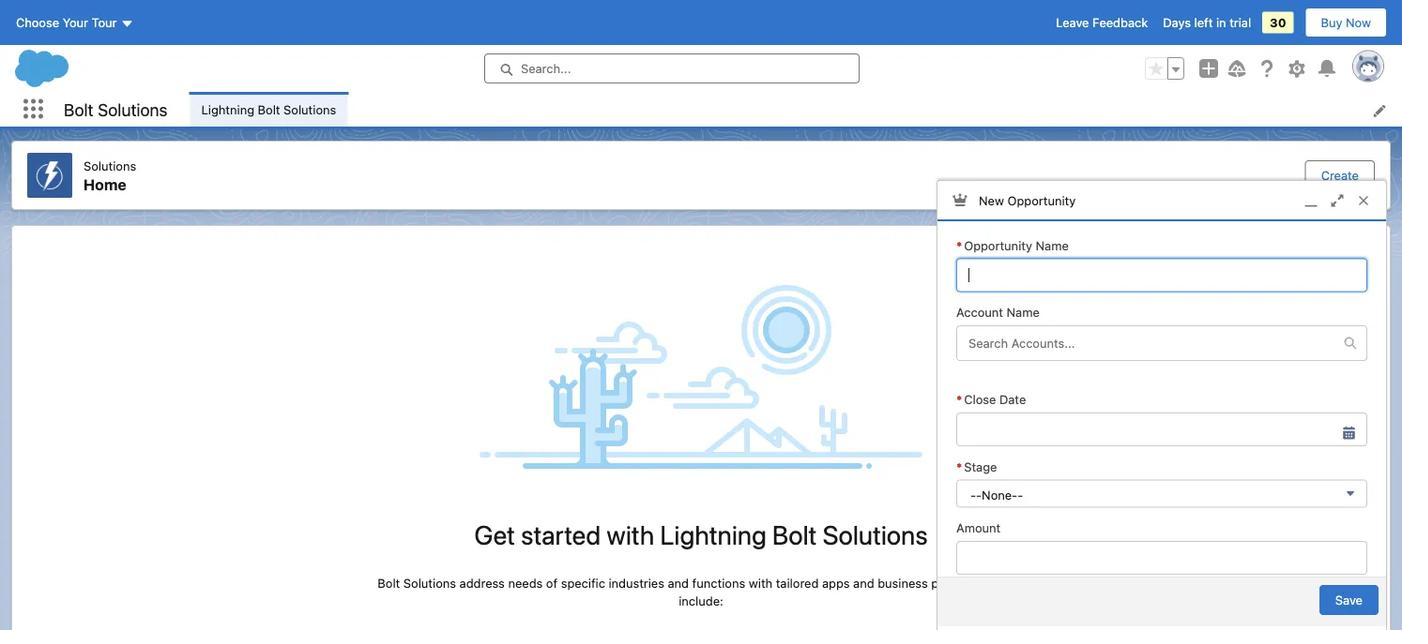 Task type: locate. For each thing, give the bounding box(es) containing it.
name down the new opportunity
[[1036, 239, 1069, 253]]

days
[[1164, 15, 1192, 30]]

1 - from the left
[[971, 488, 977, 502]]

search... button
[[484, 54, 860, 84]]

opportunity name
[[965, 239, 1069, 253]]

*
[[957, 239, 963, 253], [957, 393, 963, 407], [957, 460, 963, 474]]

needs
[[508, 577, 543, 591]]

opportunity right new on the right top of page
[[1008, 193, 1076, 207]]

your
[[63, 15, 88, 30]]

- up they
[[1018, 488, 1024, 502]]

they
[[997, 577, 1025, 591]]

3 - from the left
[[1018, 488, 1024, 502]]

leave feedback
[[1057, 15, 1149, 30]]

and up include:
[[668, 577, 689, 591]]

with left tailored
[[749, 577, 773, 591]]

lightning bolt solutions
[[201, 102, 336, 116]]

group
[[1146, 57, 1185, 80]]

0 vertical spatial *
[[957, 239, 963, 253]]

- left "none-"
[[971, 488, 977, 502]]

- down stage
[[977, 488, 982, 502]]

2 * from the top
[[957, 393, 963, 407]]

none-
[[982, 488, 1018, 502]]

lightning bolt image
[[27, 153, 72, 198]]

name
[[1036, 239, 1069, 253], [1007, 306, 1040, 320]]

and right apps
[[854, 577, 875, 591]]

1 * from the top
[[957, 239, 963, 253]]

30
[[1271, 15, 1287, 30]]

leave feedback link
[[1057, 15, 1149, 30]]

0 horizontal spatial with
[[607, 520, 655, 551]]

specific
[[561, 577, 606, 591]]

1 horizontal spatial and
[[854, 577, 875, 591]]

0 vertical spatial name
[[1036, 239, 1069, 253]]

Amount text field
[[957, 542, 1368, 576]]

choose your tour button
[[15, 8, 135, 38]]

with up industries
[[607, 520, 655, 551]]

name for opportunity name
[[1036, 239, 1069, 253]]

solutions
[[98, 99, 168, 119], [284, 102, 336, 116], [84, 159, 136, 173], [823, 520, 928, 551], [404, 577, 456, 591]]

tailored
[[776, 577, 819, 591]]

in
[[1217, 15, 1227, 30]]

-
[[971, 488, 977, 502], [977, 488, 982, 502], [1018, 488, 1024, 502]]

1 horizontal spatial lightning
[[660, 520, 767, 551]]

and
[[668, 577, 689, 591], [854, 577, 875, 591]]

with
[[607, 520, 655, 551], [749, 577, 773, 591]]

lightning
[[201, 102, 254, 116], [660, 520, 767, 551]]

buy now button
[[1306, 8, 1388, 38]]

0 vertical spatial lightning
[[201, 102, 254, 116]]

3 * from the top
[[957, 460, 963, 474]]

create button
[[1306, 161, 1376, 191]]

* left opportunity name
[[957, 239, 963, 253]]

with inside the bolt solutions address needs of specific industries and functions with tailored apps and business processes. they include:
[[749, 577, 773, 591]]

of
[[546, 577, 558, 591]]

solutions inside 'list'
[[284, 102, 336, 116]]

None text field
[[957, 259, 1368, 293], [957, 413, 1368, 447], [957, 259, 1368, 293], [957, 413, 1368, 447]]

0 horizontal spatial lightning
[[201, 102, 254, 116]]

bolt
[[64, 99, 94, 119], [258, 102, 280, 116], [773, 520, 817, 551], [378, 577, 400, 591]]

account name
[[957, 306, 1040, 320]]

opportunity
[[1008, 193, 1076, 207], [965, 239, 1033, 253]]

opportunity down new on the right top of page
[[965, 239, 1033, 253]]

include:
[[679, 595, 724, 609]]

0 vertical spatial with
[[607, 520, 655, 551]]

* left "close"
[[957, 393, 963, 407]]

leave
[[1057, 15, 1090, 30]]

1 horizontal spatial with
[[749, 577, 773, 591]]

name right account
[[1007, 306, 1040, 320]]

* left stage
[[957, 460, 963, 474]]

1 vertical spatial name
[[1007, 306, 1040, 320]]

text default image
[[1345, 337, 1358, 350]]

0 horizontal spatial and
[[668, 577, 689, 591]]

address
[[460, 577, 505, 591]]

1 vertical spatial with
[[749, 577, 773, 591]]

1 vertical spatial *
[[957, 393, 963, 407]]

2 vertical spatial *
[[957, 460, 963, 474]]

date
[[1000, 393, 1027, 407]]

1 vertical spatial lightning
[[660, 520, 767, 551]]

* for close
[[957, 393, 963, 407]]



Task type: vqa. For each thing, say whether or not it's contained in the screenshot.
"AND" to the left
yes



Task type: describe. For each thing, give the bounding box(es) containing it.
days left in trial
[[1164, 15, 1252, 30]]

create
[[1322, 169, 1360, 183]]

lightning bolt solutions list
[[190, 92, 1403, 127]]

close
[[965, 393, 997, 407]]

search...
[[521, 62, 571, 76]]

industries
[[609, 577, 665, 591]]

save button
[[1320, 586, 1379, 616]]

now
[[1347, 15, 1372, 30]]

solutions home
[[84, 159, 136, 194]]

apps
[[822, 577, 850, 591]]

left
[[1195, 15, 1213, 30]]

2 - from the left
[[977, 488, 982, 502]]

started
[[521, 520, 601, 551]]

lightning inside 'list'
[[201, 102, 254, 116]]

amount
[[957, 522, 1001, 536]]

new opportunity dialog
[[937, 180, 1388, 631]]

solutions inside the bolt solutions address needs of specific industries and functions with tailored apps and business processes. they include:
[[404, 577, 456, 591]]

* for opportunity
[[957, 239, 963, 253]]

choose your tour
[[16, 15, 117, 30]]

bolt inside the bolt solutions address needs of specific industries and functions with tailored apps and business processes. they include:
[[378, 577, 400, 591]]

stage
[[965, 460, 998, 474]]

bolt solutions address needs of specific industries and functions with tailored apps and business processes. they include:
[[378, 577, 1025, 609]]

Account Name text field
[[958, 327, 1345, 361]]

choose
[[16, 15, 59, 30]]

trial
[[1230, 15, 1252, 30]]

business
[[878, 577, 928, 591]]

lightning bolt solutions link
[[190, 92, 348, 127]]

tour
[[92, 15, 117, 30]]

buy now
[[1322, 15, 1372, 30]]

new
[[979, 193, 1005, 207]]

1 and from the left
[[668, 577, 689, 591]]

bolt solutions
[[64, 99, 168, 119]]

home
[[84, 176, 127, 194]]

functions
[[693, 577, 746, 591]]

--none--
[[971, 488, 1024, 502]]

account
[[957, 306, 1004, 320]]

0 vertical spatial opportunity
[[1008, 193, 1076, 207]]

name for account name
[[1007, 306, 1040, 320]]

1 vertical spatial opportunity
[[965, 239, 1033, 253]]

bolt inside 'list'
[[258, 102, 280, 116]]

get started with lightning bolt solutions
[[474, 520, 928, 551]]

close date
[[965, 393, 1027, 407]]

2 and from the left
[[854, 577, 875, 591]]

feedback
[[1093, 15, 1149, 30]]

--none-- button
[[957, 480, 1368, 509]]

get started with lightning bolt solutions image
[[475, 283, 928, 474]]

get
[[474, 520, 515, 551]]

processes.
[[932, 577, 994, 591]]

save
[[1336, 594, 1363, 608]]

new opportunity
[[979, 193, 1076, 207]]

buy
[[1322, 15, 1343, 30]]



